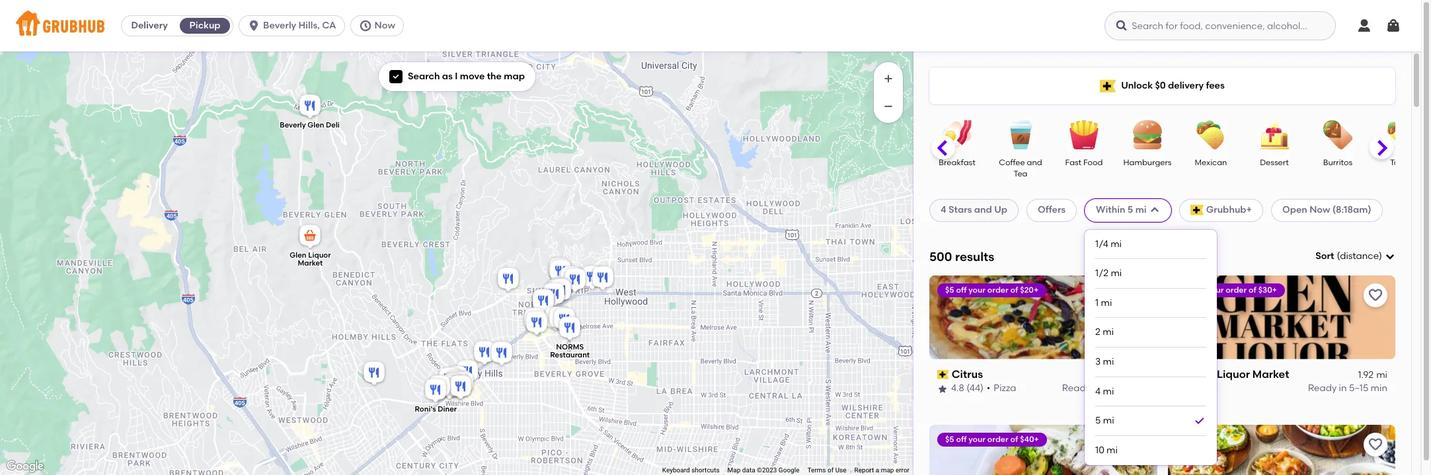 Task type: describe. For each thing, give the bounding box(es) containing it.
ca
[[322, 20, 336, 31]]

deli
[[326, 121, 340, 129]]

google
[[779, 467, 800, 474]]

map region
[[0, 0, 1030, 475]]

mi right within on the right of the page
[[1136, 205, 1147, 216]]

mel's drive-in image
[[546, 256, 573, 285]]

beverly for beverly hills, ca
[[263, 20, 296, 31]]

unlock
[[1122, 80, 1153, 91]]

of for $20+
[[1011, 286, 1019, 295]]

1/2
[[1096, 268, 1109, 279]]

of for $40+
[[1011, 435, 1019, 444]]

pressed retail image
[[541, 281, 567, 310]]

coffee and tea image
[[998, 120, 1044, 149]]

order for glen liquor market
[[1226, 286, 1247, 295]]

tasty donuts and cafe image
[[590, 264, 616, 293]]

order for citrus
[[988, 286, 1009, 295]]

mi for 1/2 mi
[[1111, 268, 1122, 279]]

4 for 4 mi
[[1096, 386, 1101, 397]]

min for ready in 20–30 min
[[1133, 383, 1150, 394]]

cafe ruisseau - beverly hills image
[[489, 340, 515, 369]]

terms of use
[[808, 467, 847, 474]]

beverly hills, ca button
[[239, 15, 350, 36]]

results
[[956, 249, 995, 264]]

$5 down "star icon"
[[946, 435, 955, 444]]

tacos
[[1391, 158, 1413, 167]]

hamburgers
[[1124, 158, 1172, 167]]

rawberri image
[[548, 277, 574, 306]]

0 vertical spatial glen
[[308, 121, 324, 129]]

svg image for beverly hills, ca
[[247, 19, 261, 32]]

urth caffe melrose image
[[547, 305, 573, 334]]

food
[[1084, 158, 1103, 167]]

roni's diner image
[[423, 377, 449, 406]]

1
[[1096, 297, 1099, 309]]

the butcher's daughter image
[[524, 309, 550, 338]]

$30+
[[1259, 286, 1278, 295]]

norms restaurant
[[550, 343, 590, 359]]

report
[[855, 467, 874, 474]]

citrus image
[[495, 266, 522, 295]]

keyboard shortcuts button
[[663, 466, 720, 475]]

fast food
[[1066, 158, 1103, 167]]

tryst caffe image
[[448, 373, 474, 402]]

beverly hills, ca
[[263, 20, 336, 31]]

in for 20–30
[[1093, 383, 1101, 394]]

as
[[442, 71, 453, 82]]

2 mi
[[1096, 327, 1114, 338]]

1/4
[[1096, 238, 1109, 250]]

off down 4.8
[[956, 435, 967, 444]]

unlock $0 delivery fees
[[1122, 80, 1225, 91]]

search as i move the map
[[408, 71, 525, 82]]

delivery button
[[122, 15, 177, 36]]

•
[[987, 383, 991, 394]]

subscription pass image
[[938, 370, 949, 380]]

market inside glen liquor market
[[298, 259, 323, 268]]

500 results
[[930, 249, 995, 264]]

1.92
[[1359, 370, 1374, 381]]

dany's food trucks, inc. image
[[361, 359, 388, 389]]

the farm of beverly hills image
[[454, 358, 481, 387]]

within
[[1097, 205, 1126, 216]]

(44)
[[967, 383, 984, 394]]

3 mi
[[1096, 356, 1115, 368]]

use
[[836, 467, 847, 474]]

breakfast
[[939, 158, 976, 167]]

coffee
[[999, 158, 1025, 167]]

ready for ready in 20–30 min
[[1063, 383, 1091, 394]]

ready for ready in 5–15 min
[[1309, 383, 1337, 394]]

1 mi
[[1096, 297, 1113, 309]]

1.35
[[1119, 370, 1136, 381]]

)
[[1380, 251, 1383, 262]]

liquor inside glen liquor market
[[308, 251, 331, 260]]

500
[[930, 249, 953, 264]]

mi for 1.35 mi
[[1139, 370, 1150, 381]]

1 horizontal spatial now
[[1310, 205, 1331, 216]]

a
[[876, 467, 880, 474]]

off for glen liquor market
[[1195, 286, 1205, 295]]

now button
[[350, 15, 409, 36]]

norms restaurant image
[[557, 314, 583, 344]]

1 vertical spatial glen liquor market
[[1190, 368, 1290, 381]]

4.8
[[952, 383, 965, 394]]

grubhub plus flag logo image for unlock $0 delivery fees
[[1101, 80, 1116, 92]]

10 mi
[[1096, 445, 1118, 456]]

$5 off your order of $30+
[[1184, 286, 1278, 295]]

citrus logo image
[[930, 276, 1158, 360]]

4.8 (44)
[[952, 383, 984, 394]]

move
[[460, 71, 485, 82]]

mi for 5 mi
[[1104, 416, 1115, 427]]

4 stars and up
[[941, 205, 1008, 216]]

mi for 2 mi
[[1103, 327, 1114, 338]]

the
[[487, 71, 502, 82]]

delivery
[[131, 20, 168, 31]]

1.35 mi
[[1119, 370, 1150, 381]]

none field containing sort
[[1316, 250, 1396, 263]]

of for $30+
[[1249, 286, 1257, 295]]

tacos image
[[1379, 120, 1425, 149]]

terms of use link
[[808, 467, 847, 474]]

comoncy - beverly hills image
[[444, 370, 471, 399]]

hamburgers image
[[1125, 120, 1171, 149]]

and inside coffee and tea
[[1027, 158, 1043, 167]]

3
[[1096, 356, 1101, 368]]

$5 off your order of $20+
[[946, 286, 1039, 295]]

terms
[[808, 467, 826, 474]]

energy life cafe image
[[436, 373, 463, 402]]

distance
[[1341, 251, 1380, 262]]

roni's
[[415, 405, 436, 414]]

mel's drive-in logo image
[[930, 425, 1158, 475]]

google image
[[3, 458, 47, 475]]

subway® image
[[446, 373, 473, 402]]

1 vertical spatial and
[[975, 205, 993, 216]]

save this restaurant button down 5–15
[[1364, 433, 1388, 457]]

glen liquor market inside map 'region'
[[290, 251, 331, 268]]

7 eleven image
[[558, 264, 585, 293]]

list box containing 1/4 mi
[[1096, 230, 1207, 465]]

citrus
[[952, 368, 983, 381]]

earthbar sunset image
[[548, 258, 574, 287]]

(
[[1337, 251, 1341, 262]]

1/4 mi
[[1096, 238, 1122, 250]]

dessert image
[[1252, 120, 1298, 149]]

main navigation navigation
[[0, 0, 1422, 52]]

check icon image
[[1194, 415, 1207, 428]]

diner
[[438, 405, 457, 414]]

beverly glen deli
[[280, 121, 340, 129]]

pickup button
[[177, 15, 233, 36]]

report a map error
[[855, 467, 910, 474]]

sort ( distance )
[[1316, 251, 1383, 262]]

roni's diner
[[415, 405, 457, 414]]

fast
[[1066, 158, 1082, 167]]

your for glen liquor market
[[1207, 286, 1224, 295]]

pickup
[[190, 20, 221, 31]]

plus icon image
[[882, 72, 895, 85]]

joey's cafe image
[[579, 264, 606, 293]]

1.92 mi
[[1359, 370, 1388, 381]]

4 mi
[[1096, 386, 1115, 397]]



Task type: vqa. For each thing, say whether or not it's contained in the screenshot.
Best corresponding to Best Sellers
no



Task type: locate. For each thing, give the bounding box(es) containing it.
4 left "stars"
[[941, 205, 947, 216]]

4
[[941, 205, 947, 216], [1096, 386, 1101, 397]]

1 svg image from the left
[[247, 19, 261, 32]]

order left $20+
[[988, 286, 1009, 295]]

1 min from the left
[[1133, 383, 1150, 394]]

now right ca
[[375, 20, 395, 31]]

0 horizontal spatial in
[[1093, 383, 1101, 394]]

beverly
[[263, 20, 296, 31], [280, 121, 306, 129]]

off for citrus
[[956, 286, 967, 295]]

map
[[504, 71, 525, 82], [881, 467, 894, 474]]

min for ready in 5–15 min
[[1371, 383, 1388, 394]]

Search for food, convenience, alcohol... search field
[[1105, 11, 1337, 40]]

map data ©2023 google
[[728, 467, 800, 474]]

breakfast image
[[934, 120, 981, 149]]

svg image left beverly hills, ca
[[247, 19, 261, 32]]

0 horizontal spatial min
[[1133, 383, 1150, 394]]

ready in 5–15 min
[[1309, 383, 1388, 394]]

0 vertical spatial 4
[[941, 205, 947, 216]]

stars
[[949, 205, 972, 216]]

in left 5–15
[[1340, 383, 1347, 394]]

in left 20–30
[[1093, 383, 1101, 394]]

grubhub plus flag logo image
[[1101, 80, 1116, 92], [1191, 205, 1204, 216]]

5 up 10
[[1096, 416, 1101, 427]]

order left the $40+
[[988, 435, 1009, 444]]

1 vertical spatial 4
[[1096, 386, 1101, 397]]

hills,
[[299, 20, 320, 31]]

0 vertical spatial now
[[375, 20, 395, 31]]

mi right 3
[[1103, 356, 1115, 368]]

$20+
[[1020, 286, 1039, 295]]

mi right 1.35
[[1139, 370, 1150, 381]]

judi's deli image
[[444, 368, 470, 397]]

save this restaurant image down 5–15
[[1368, 437, 1384, 453]]

svg image
[[1357, 18, 1373, 34], [1386, 18, 1402, 34], [1116, 19, 1129, 32], [392, 73, 400, 81], [1150, 205, 1160, 216], [1385, 251, 1396, 262]]

1 vertical spatial beverly
[[280, 121, 306, 129]]

0 horizontal spatial grubhub plus flag logo image
[[1101, 80, 1116, 92]]

0 vertical spatial and
[[1027, 158, 1043, 167]]

mi right 2
[[1103, 327, 1114, 338]]

beverly for beverly glen deli
[[280, 121, 306, 129]]

4 left 20–30
[[1096, 386, 1101, 397]]

market down glen liquor market image
[[298, 259, 323, 268]]

kale me crazy - west hollywood  logo image
[[1168, 425, 1396, 475]]

0 vertical spatial liquor
[[308, 251, 331, 260]]

svg image inside beverly hills, ca button
[[247, 19, 261, 32]]

0 vertical spatial save this restaurant image
[[1368, 288, 1384, 303]]

2 ready from the left
[[1309, 383, 1337, 394]]

$5 off your order of $40+
[[946, 435, 1039, 444]]

1 horizontal spatial ready
[[1309, 383, 1337, 394]]

open now (8:18am)
[[1283, 205, 1372, 216]]

svg image inside now "button"
[[359, 19, 372, 32]]

(8:18am)
[[1333, 205, 1372, 216]]

leora cafe image
[[472, 339, 498, 368]]

1 vertical spatial liquor
[[1217, 368, 1251, 381]]

of left $20+
[[1011, 286, 1019, 295]]

star icon image
[[938, 384, 948, 394]]

20–30
[[1104, 383, 1131, 394]]

$5 right save this restaurant icon
[[1184, 286, 1193, 295]]

mickey fine grill image
[[440, 371, 466, 400]]

0 vertical spatial grubhub plus flag logo image
[[1101, 80, 1116, 92]]

offers
[[1038, 205, 1066, 216]]

mexican
[[1195, 158, 1228, 167]]

min down 1.35 mi
[[1133, 383, 1150, 394]]

market
[[298, 259, 323, 268], [1253, 368, 1290, 381]]

of left $30+
[[1249, 286, 1257, 295]]

your for citrus
[[969, 286, 986, 295]]

save this restaurant button right 1 mi
[[1126, 284, 1150, 307]]

ihop image
[[562, 266, 589, 295]]

beverly inside button
[[263, 20, 296, 31]]

1 horizontal spatial glen liquor market
[[1190, 368, 1290, 381]]

svg image for now
[[359, 19, 372, 32]]

mi right '1'
[[1101, 297, 1113, 309]]

tea
[[1014, 170, 1028, 179]]

glen inside glen liquor market
[[290, 251, 307, 260]]

sort
[[1316, 251, 1335, 262]]

5–15
[[1350, 383, 1369, 394]]

1 vertical spatial market
[[1253, 368, 1290, 381]]

pizza
[[994, 383, 1017, 394]]

1 horizontal spatial liquor
[[1217, 368, 1251, 381]]

off right save this restaurant icon
[[1195, 286, 1205, 295]]

1 horizontal spatial grubhub plus flag logo image
[[1191, 205, 1204, 216]]

liquor
[[308, 251, 331, 260], [1217, 368, 1251, 381]]

riozonas acai west hollywood image
[[545, 277, 571, 306]]

$40+
[[1020, 435, 1039, 444]]

0 horizontal spatial and
[[975, 205, 993, 216]]

5 mi
[[1096, 416, 1115, 427]]

0 horizontal spatial 5
[[1096, 416, 1101, 427]]

mi for 4 mi
[[1103, 386, 1115, 397]]

1 vertical spatial now
[[1310, 205, 1331, 216]]

map
[[728, 467, 741, 474]]

off
[[956, 286, 967, 295], [1195, 286, 1205, 295], [956, 435, 967, 444]]

$5 for glen liquor market
[[1184, 286, 1193, 295]]

delivery
[[1168, 80, 1204, 91]]

1 vertical spatial 5
[[1096, 416, 1101, 427]]

2 vertical spatial glen
[[1190, 368, 1215, 381]]

mi down the 3 mi
[[1103, 386, 1115, 397]]

0 horizontal spatial svg image
[[247, 19, 261, 32]]

$5 down 500
[[946, 286, 955, 295]]

in
[[1093, 383, 1101, 394], [1340, 383, 1347, 394]]

glen liquor market image
[[297, 223, 323, 252]]

mi for 10 mi
[[1107, 445, 1118, 456]]

1 horizontal spatial 4
[[1096, 386, 1101, 397]]

• pizza
[[987, 383, 1017, 394]]

mi right 1/2
[[1111, 268, 1122, 279]]

1 horizontal spatial 5
[[1128, 205, 1134, 216]]

ready in 20–30 min
[[1063, 383, 1150, 394]]

your down (44)
[[969, 435, 986, 444]]

of left "use"
[[828, 467, 834, 474]]

$0
[[1156, 80, 1166, 91]]

now
[[375, 20, 395, 31], [1310, 205, 1331, 216]]

minus icon image
[[882, 100, 895, 113]]

search
[[408, 71, 440, 82]]

now inside "button"
[[375, 20, 395, 31]]

grubhub plus flag logo image left grubhub+ at right
[[1191, 205, 1204, 216]]

keyboard
[[663, 467, 690, 474]]

save this restaurant image
[[1130, 288, 1146, 303]]

and left the up
[[975, 205, 993, 216]]

1 save this restaurant image from the top
[[1368, 288, 1384, 303]]

order left $30+
[[1226, 286, 1247, 295]]

1 horizontal spatial map
[[881, 467, 894, 474]]

mi for 1 mi
[[1101, 297, 1113, 309]]

fees
[[1206, 80, 1225, 91]]

dessert
[[1261, 158, 1289, 167]]

list box
[[1096, 230, 1207, 465]]

da carla caffe image
[[427, 373, 453, 402]]

beverly inside map 'region'
[[280, 121, 306, 129]]

joe & the juice image
[[552, 306, 578, 335]]

None field
[[1316, 250, 1396, 263]]

mi for 1.92 mi
[[1377, 370, 1388, 381]]

svg image
[[247, 19, 261, 32], [359, 19, 372, 32]]

grubhub plus flag logo image left unlock at top
[[1101, 80, 1116, 92]]

1 vertical spatial glen
[[290, 251, 307, 260]]

5 mi option
[[1096, 407, 1207, 437]]

ferrarini image
[[450, 369, 476, 398]]

glen liquor market logo image
[[1168, 276, 1396, 360]]

0 horizontal spatial glen liquor market
[[290, 251, 331, 268]]

keyboard shortcuts
[[663, 467, 720, 474]]

ready left 4 mi
[[1063, 383, 1091, 394]]

0 horizontal spatial glen
[[290, 251, 307, 260]]

shortcuts
[[692, 467, 720, 474]]

1 vertical spatial map
[[881, 467, 894, 474]]

2 save this restaurant image from the top
[[1368, 437, 1384, 453]]

1 horizontal spatial market
[[1253, 368, 1290, 381]]

map right the
[[504, 71, 525, 82]]

1 horizontal spatial in
[[1340, 383, 1347, 394]]

kale me crazy - west hollywood image
[[530, 287, 557, 316]]

your left $30+
[[1207, 286, 1224, 295]]

$5 for citrus
[[946, 286, 955, 295]]

0 horizontal spatial ready
[[1063, 383, 1091, 394]]

0 vertical spatial glen liquor market
[[290, 251, 331, 268]]

mi inside option
[[1104, 416, 1115, 427]]

coffee and tea
[[999, 158, 1043, 179]]

1 horizontal spatial svg image
[[359, 19, 372, 32]]

0 vertical spatial 5
[[1128, 205, 1134, 216]]

mi right 1.92
[[1377, 370, 1388, 381]]

2 svg image from the left
[[359, 19, 372, 32]]

1 horizontal spatial min
[[1371, 383, 1388, 394]]

10
[[1096, 445, 1105, 456]]

the nosh of beverly hills image
[[436, 365, 463, 394]]

save this restaurant button for glen liquor market
[[1364, 284, 1388, 307]]

0 vertical spatial map
[[504, 71, 525, 82]]

min
[[1133, 383, 1150, 394], [1371, 383, 1388, 394]]

4 for 4 stars and up
[[941, 205, 947, 216]]

grubhub+
[[1207, 205, 1253, 216]]

now right the open
[[1310, 205, 1331, 216]]

2 min from the left
[[1371, 383, 1388, 394]]

le pain quotidien (south santa monica blvd) image
[[444, 364, 470, 393]]

error
[[896, 467, 910, 474]]

alana's coffee roasters image
[[522, 306, 548, 335]]

$5
[[946, 286, 955, 295], [1184, 286, 1193, 295], [946, 435, 955, 444]]

order
[[988, 286, 1009, 295], [1226, 286, 1247, 295], [988, 435, 1009, 444]]

hollywood burger image
[[530, 287, 557, 316]]

0 horizontal spatial 4
[[941, 205, 947, 216]]

mi right 1/4
[[1111, 238, 1122, 250]]

ready left 5–15
[[1309, 383, 1337, 394]]

i
[[455, 71, 458, 82]]

1 ready from the left
[[1063, 383, 1091, 394]]

1 in from the left
[[1093, 383, 1101, 394]]

2 in from the left
[[1340, 383, 1347, 394]]

off down 500 results
[[956, 286, 967, 295]]

beverly left hills,
[[263, 20, 296, 31]]

subscription pass image
[[1176, 370, 1188, 380]]

1 horizontal spatial and
[[1027, 158, 1043, 167]]

5 inside 5 mi option
[[1096, 416, 1101, 427]]

save this restaurant button down )
[[1364, 284, 1388, 307]]

up
[[995, 205, 1008, 216]]

open
[[1283, 205, 1308, 216]]

in for 5–15
[[1340, 383, 1347, 394]]

report a map error link
[[855, 467, 910, 474]]

1 vertical spatial grubhub plus flag logo image
[[1191, 205, 1204, 216]]

save this restaurant button for citrus
[[1126, 284, 1150, 307]]

burritos
[[1324, 158, 1353, 167]]

0 vertical spatial beverly
[[263, 20, 296, 31]]

grubhub plus flag logo image for grubhub+
[[1191, 205, 1204, 216]]

0 horizontal spatial market
[[298, 259, 323, 268]]

beverly glen deli image
[[297, 92, 323, 121]]

mexican image
[[1188, 120, 1235, 149]]

min down 1.92 mi
[[1371, 383, 1388, 394]]

map right 'a'
[[881, 467, 894, 474]]

5 right within on the right of the page
[[1128, 205, 1134, 216]]

0 horizontal spatial now
[[375, 20, 395, 31]]

svg image right ca
[[359, 19, 372, 32]]

fast food image
[[1061, 120, 1108, 149]]

1 vertical spatial save this restaurant image
[[1368, 437, 1384, 453]]

restaurant
[[550, 351, 590, 359]]

mi up 10 mi
[[1104, 416, 1115, 427]]

and up tea
[[1027, 158, 1043, 167]]

1 horizontal spatial glen
[[308, 121, 324, 129]]

market down glen liquor market logo
[[1253, 368, 1290, 381]]

mi for 1/4 mi
[[1111, 238, 1122, 250]]

save this restaurant image
[[1368, 288, 1384, 303], [1368, 437, 1384, 453]]

1/2 mi
[[1096, 268, 1122, 279]]

glen liquor market
[[290, 251, 331, 268], [1190, 368, 1290, 381]]

burritos image
[[1315, 120, 1362, 149]]

save this restaurant image down )
[[1368, 288, 1384, 303]]

beverly left deli
[[280, 121, 306, 129]]

within 5 mi
[[1097, 205, 1147, 216]]

zinc cafe & market image
[[542, 305, 569, 334]]

body energy club - west hollywood image
[[547, 275, 573, 305]]

2
[[1096, 327, 1101, 338]]

of left the $40+
[[1011, 435, 1019, 444]]

and
[[1027, 158, 1043, 167], [975, 205, 993, 216]]

your down results
[[969, 286, 986, 295]]

0 vertical spatial market
[[298, 259, 323, 268]]

2 horizontal spatial glen
[[1190, 368, 1215, 381]]

mi right 10
[[1107, 445, 1118, 456]]

0 horizontal spatial liquor
[[308, 251, 331, 260]]

mi for 3 mi
[[1103, 356, 1115, 368]]

your
[[969, 286, 986, 295], [1207, 286, 1224, 295], [969, 435, 986, 444]]

data
[[743, 467, 756, 474]]

0 horizontal spatial map
[[504, 71, 525, 82]]



